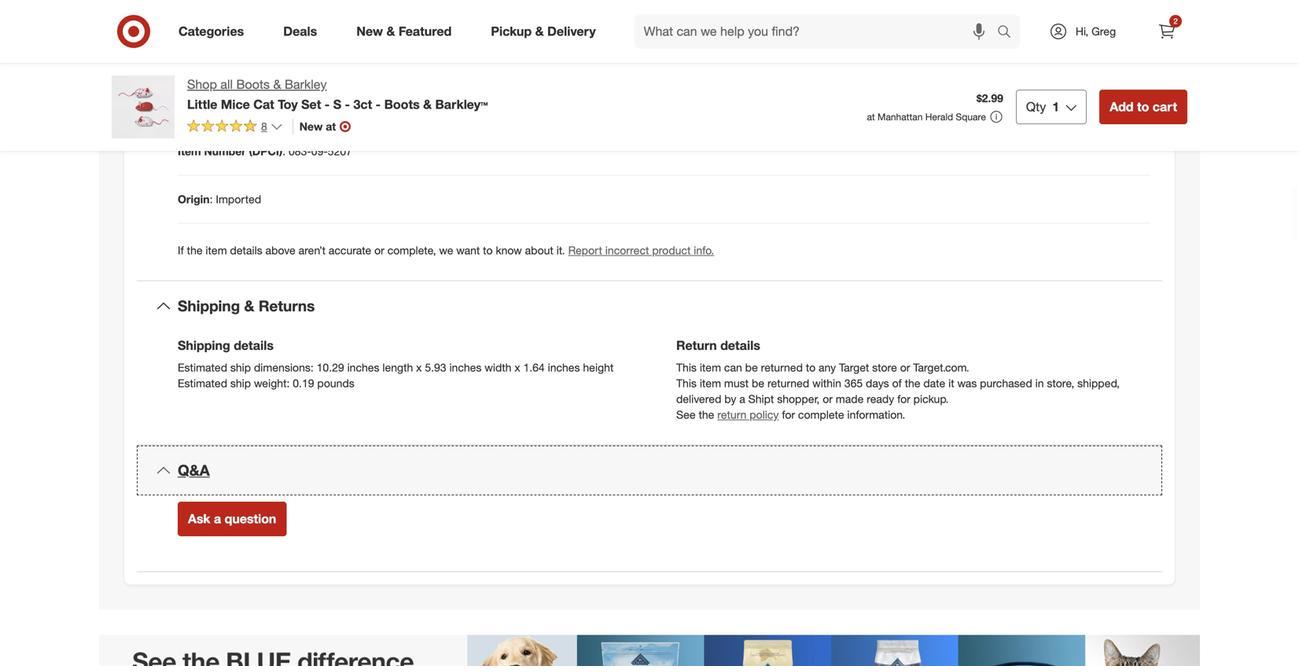Task type: describe. For each thing, give the bounding box(es) containing it.
1 x from the left
[[416, 361, 422, 374]]

item number (dpci) : 083-09-5207
[[178, 144, 352, 158]]

pounds
[[317, 376, 355, 390]]

details left above
[[230, 243, 263, 257]]

it.
[[557, 243, 566, 257]]

8
[[261, 119, 267, 133]]

shopper,
[[778, 392, 820, 406]]

square
[[956, 111, 987, 123]]

083-
[[289, 144, 311, 158]]

shipping details estimated ship dimensions: 10.29 inches length x 5.93 inches width x 1.64 inches height estimated ship weight: 0.19 pounds
[[178, 338, 614, 390]]

new for new & featured
[[357, 24, 383, 39]]

: for 085239929599
[[202, 96, 205, 110]]

origin : imported
[[178, 192, 261, 206]]

0 horizontal spatial boots
[[236, 77, 270, 92]]

0 vertical spatial returned
[[761, 361, 803, 374]]

085239929599
[[208, 96, 281, 110]]

shop
[[187, 77, 217, 92]]

2 horizontal spatial :
[[283, 144, 286, 158]]

info.
[[694, 243, 715, 257]]

greg
[[1092, 24, 1117, 38]]

number
[[204, 144, 246, 158]]

question
[[225, 512, 277, 527]]

new & featured link
[[343, 14, 472, 49]]

ready
[[867, 392, 895, 406]]

365
[[845, 376, 863, 390]]

returns
[[259, 297, 315, 315]]

0 vertical spatial item
[[206, 243, 227, 257]]

2 x from the left
[[515, 361, 521, 374]]

pickup
[[491, 24, 532, 39]]

new at
[[300, 119, 336, 133]]

ask a question button
[[178, 502, 287, 537]]

shipping for shipping details estimated ship dimensions: 10.29 inches length x 5.93 inches width x 1.64 inches height estimated ship weight: 0.19 pounds
[[178, 338, 230, 353]]

qty
[[1027, 99, 1047, 114]]

s
[[333, 97, 342, 112]]

3 - from the left
[[376, 97, 381, 112]]

2 estimated from the top
[[178, 376, 227, 390]]

made
[[836, 392, 864, 406]]

& left barkley™
[[423, 97, 432, 112]]

width
[[485, 361, 512, 374]]

pickup & delivery
[[491, 24, 596, 39]]

little
[[187, 97, 217, 112]]

if the item details above aren't accurate or complete, we want to know about it. report incorrect product info.
[[178, 243, 715, 257]]

upc
[[178, 96, 202, 110]]

see
[[677, 408, 696, 422]]

product
[[653, 243, 691, 257]]

2 ship from the top
[[230, 376, 251, 390]]

report incorrect product info. button
[[569, 243, 715, 258]]

search
[[991, 25, 1029, 41]]

a inside ask a question button
[[214, 512, 221, 527]]

weight:
[[254, 376, 290, 390]]

2 this from the top
[[677, 376, 697, 390]]

herald
[[926, 111, 954, 123]]

details for shipping
[[234, 338, 274, 353]]

we
[[439, 243, 454, 257]]

(dpci)
[[249, 144, 283, 158]]

within
[[813, 376, 842, 390]]

if
[[178, 243, 184, 257]]

upc : 085239929599
[[178, 96, 281, 110]]

categories link
[[165, 14, 264, 49]]

3ct
[[354, 97, 372, 112]]

qty 1
[[1027, 99, 1060, 114]]

accurate
[[329, 243, 372, 257]]

policy
[[750, 408, 779, 422]]

was
[[958, 376, 978, 390]]

0 vertical spatial the
[[187, 243, 203, 257]]

add to cart
[[1110, 99, 1178, 114]]

a inside 'return details this item can be returned to any target store or target.com. this item must be returned within 365 days of the date it was purchased in store, shipped, delivered by a shipt shopper, or made ready for pickup. see the return policy for complete information.'
[[740, 392, 746, 406]]

& up toy
[[273, 77, 281, 92]]

target.com.
[[914, 361, 970, 374]]

3 inches from the left
[[548, 361, 580, 374]]

complete
[[799, 408, 845, 422]]

2 inches from the left
[[450, 361, 482, 374]]

complete,
[[388, 243, 436, 257]]

q&a
[[178, 461, 210, 480]]

& for returns
[[244, 297, 255, 315]]

mice
[[221, 97, 250, 112]]

5.93
[[425, 361, 447, 374]]

1 horizontal spatial for
[[898, 392, 911, 406]]

store
[[873, 361, 898, 374]]

report
[[569, 243, 603, 257]]

toy
[[278, 97, 298, 112]]

shipping for shipping & returns
[[178, 297, 240, 315]]

pickup.
[[914, 392, 949, 406]]

shipt
[[749, 392, 775, 406]]

1 this from the top
[[677, 361, 697, 374]]

barkley™
[[436, 97, 488, 112]]

featured
[[399, 24, 452, 39]]

shipping & returns button
[[137, 281, 1163, 331]]

store,
[[1048, 376, 1075, 390]]

2 vertical spatial the
[[699, 408, 715, 422]]

1 vertical spatial be
[[752, 376, 765, 390]]

barkley
[[285, 77, 327, 92]]

above
[[266, 243, 296, 257]]

2 - from the left
[[345, 97, 350, 112]]

in
[[1036, 376, 1045, 390]]

& for delivery
[[536, 24, 544, 39]]

advertisement element
[[99, 635, 1201, 667]]

aren't
[[299, 243, 326, 257]]

shipped,
[[1078, 376, 1120, 390]]



Task type: locate. For each thing, give the bounding box(es) containing it.
0 vertical spatial this
[[677, 361, 697, 374]]

& left returns
[[244, 297, 255, 315]]

must
[[725, 376, 749, 390]]

1 horizontal spatial -
[[345, 97, 350, 112]]

2 vertical spatial to
[[806, 361, 816, 374]]

manhattan
[[878, 111, 923, 123]]

purchased
[[981, 376, 1033, 390]]

0 vertical spatial to
[[1138, 99, 1150, 114]]

or down within
[[823, 392, 833, 406]]

0 horizontal spatial -
[[325, 97, 330, 112]]

shipping down the if
[[178, 297, 240, 315]]

categories
[[179, 24, 244, 39]]

estimated down shipping & returns
[[178, 361, 227, 374]]

1
[[1053, 99, 1060, 114]]

: down shop at the left top of the page
[[202, 96, 205, 110]]

the right of
[[905, 376, 921, 390]]

details inside shipping details estimated ship dimensions: 10.29 inches length x 5.93 inches width x 1.64 inches height estimated ship weight: 0.19 pounds
[[234, 338, 274, 353]]

1 vertical spatial item
[[700, 361, 722, 374]]

boots
[[236, 77, 270, 92], [385, 97, 420, 112]]

origin
[[178, 192, 210, 206]]

delivery
[[548, 24, 596, 39]]

at left manhattan
[[868, 111, 876, 123]]

add
[[1110, 99, 1134, 114]]

returned
[[761, 361, 803, 374], [768, 376, 810, 390]]

x left 1.64 at the left bottom
[[515, 361, 521, 374]]

1 - from the left
[[325, 97, 330, 112]]

1 shipping from the top
[[178, 297, 240, 315]]

for
[[898, 392, 911, 406], [782, 408, 796, 422]]

$2.99
[[977, 91, 1004, 105]]

ship left weight:
[[230, 376, 251, 390]]

2 link
[[1150, 14, 1185, 49]]

new down set
[[300, 119, 323, 133]]

shipping & returns
[[178, 297, 315, 315]]

new
[[357, 24, 383, 39], [300, 119, 323, 133]]

0 horizontal spatial :
[[202, 96, 205, 110]]

0 horizontal spatial inches
[[347, 361, 380, 374]]

details up dimensions:
[[234, 338, 274, 353]]

item left can
[[700, 361, 722, 374]]

inches right 1.64 at the left bottom
[[548, 361, 580, 374]]

new & featured
[[357, 24, 452, 39]]

1 vertical spatial shipping
[[178, 338, 230, 353]]

it
[[949, 376, 955, 390]]

a
[[740, 392, 746, 406], [214, 512, 221, 527]]

0 horizontal spatial or
[[375, 243, 385, 257]]

hi, greg
[[1076, 24, 1117, 38]]

item right the if
[[206, 243, 227, 257]]

shipping down shipping & returns
[[178, 338, 230, 353]]

or up of
[[901, 361, 911, 374]]

1 horizontal spatial new
[[357, 24, 383, 39]]

2 horizontal spatial or
[[901, 361, 911, 374]]

:
[[202, 96, 205, 110], [283, 144, 286, 158], [210, 192, 213, 206]]

2 shipping from the top
[[178, 338, 230, 353]]

shipping inside "dropdown button"
[[178, 297, 240, 315]]

1 vertical spatial new
[[300, 119, 323, 133]]

deals link
[[270, 14, 337, 49]]

want
[[457, 243, 480, 257]]

pickup & delivery link
[[478, 14, 616, 49]]

1 vertical spatial a
[[214, 512, 221, 527]]

boots right 3ct
[[385, 97, 420, 112]]

1 vertical spatial this
[[677, 376, 697, 390]]

imported
[[216, 192, 261, 206]]

1 horizontal spatial at
[[868, 111, 876, 123]]

incorrect
[[606, 243, 650, 257]]

0 vertical spatial or
[[375, 243, 385, 257]]

shipping inside shipping details estimated ship dimensions: 10.29 inches length x 5.93 inches width x 1.64 inches height estimated ship weight: 0.19 pounds
[[178, 338, 230, 353]]

2 horizontal spatial inches
[[548, 361, 580, 374]]

at manhattan herald square
[[868, 111, 987, 123]]

this up delivered
[[677, 376, 697, 390]]

a right ask
[[214, 512, 221, 527]]

x left 5.93
[[416, 361, 422, 374]]

& inside "dropdown button"
[[244, 297, 255, 315]]

& right pickup
[[536, 24, 544, 39]]

-
[[325, 97, 330, 112], [345, 97, 350, 112], [376, 97, 381, 112]]

deals
[[283, 24, 317, 39]]

know
[[496, 243, 522, 257]]

2
[[1174, 16, 1179, 26]]

: left imported
[[210, 192, 213, 206]]

delivered
[[677, 392, 722, 406]]

0 vertical spatial be
[[746, 361, 758, 374]]

date
[[924, 376, 946, 390]]

details up can
[[721, 338, 761, 353]]

1 vertical spatial :
[[283, 144, 286, 158]]

details
[[230, 243, 263, 257], [234, 338, 274, 353], [721, 338, 761, 353]]

inches
[[347, 361, 380, 374], [450, 361, 482, 374], [548, 361, 580, 374]]

1 vertical spatial returned
[[768, 376, 810, 390]]

1 vertical spatial for
[[782, 408, 796, 422]]

at down s
[[326, 119, 336, 133]]

new for new at
[[300, 119, 323, 133]]

0 horizontal spatial to
[[483, 243, 493, 257]]

1 horizontal spatial x
[[515, 361, 521, 374]]

this down return
[[677, 361, 697, 374]]

cart
[[1153, 99, 1178, 114]]

&
[[387, 24, 395, 39], [536, 24, 544, 39], [273, 77, 281, 92], [423, 97, 432, 112], [244, 297, 255, 315]]

new left featured
[[357, 24, 383, 39]]

this
[[677, 361, 697, 374], [677, 376, 697, 390]]

: for imported
[[210, 192, 213, 206]]

0 vertical spatial :
[[202, 96, 205, 110]]

1 horizontal spatial a
[[740, 392, 746, 406]]

1 horizontal spatial boots
[[385, 97, 420, 112]]

- right s
[[345, 97, 350, 112]]

ship left dimensions:
[[230, 361, 251, 374]]

0 vertical spatial for
[[898, 392, 911, 406]]

1 estimated from the top
[[178, 361, 227, 374]]

0 horizontal spatial x
[[416, 361, 422, 374]]

return
[[677, 338, 717, 353]]

0 vertical spatial new
[[357, 24, 383, 39]]

1.64
[[524, 361, 545, 374]]

& for featured
[[387, 24, 395, 39]]

by
[[725, 392, 737, 406]]

1 horizontal spatial to
[[806, 361, 816, 374]]

0 vertical spatial ship
[[230, 361, 251, 374]]

add to cart button
[[1100, 90, 1188, 124]]

return details this item can be returned to any target store or target.com. this item must be returned within 365 days of the date it was purchased in store, shipped, delivered by a shipt shopper, or made ready for pickup. see the return policy for complete information.
[[677, 338, 1120, 422]]

0 horizontal spatial new
[[300, 119, 323, 133]]

09-
[[311, 144, 328, 158]]

2 vertical spatial item
[[700, 376, 722, 390]]

details for return
[[721, 338, 761, 353]]

be right can
[[746, 361, 758, 374]]

to inside 'return details this item can be returned to any target store or target.com. this item must be returned within 365 days of the date it was purchased in store, shipped, delivered by a shipt shopper, or made ready for pickup. see the return policy for complete information.'
[[806, 361, 816, 374]]

boots up "085239929599"
[[236, 77, 270, 92]]

details inside 'return details this item can be returned to any target store or target.com. this item must be returned within 365 days of the date it was purchased in store, shipped, delivered by a shipt shopper, or made ready for pickup. see the return policy for complete information.'
[[721, 338, 761, 353]]

estimated left weight:
[[178, 376, 227, 390]]

item
[[206, 243, 227, 257], [700, 361, 722, 374], [700, 376, 722, 390]]

of
[[893, 376, 902, 390]]

1 vertical spatial the
[[905, 376, 921, 390]]

5207
[[328, 144, 352, 158]]

the right the if
[[187, 243, 203, 257]]

to right want
[[483, 243, 493, 257]]

1 horizontal spatial :
[[210, 192, 213, 206]]

for down of
[[898, 392, 911, 406]]

: left 083-
[[283, 144, 286, 158]]

1 vertical spatial to
[[483, 243, 493, 257]]

1 inches from the left
[[347, 361, 380, 374]]

1 horizontal spatial or
[[823, 392, 833, 406]]

0 horizontal spatial for
[[782, 408, 796, 422]]

1 vertical spatial estimated
[[178, 376, 227, 390]]

ship
[[230, 361, 251, 374], [230, 376, 251, 390]]

for down shopper,
[[782, 408, 796, 422]]

0 vertical spatial a
[[740, 392, 746, 406]]

item up delivered
[[700, 376, 722, 390]]

length
[[383, 361, 413, 374]]

or right 'accurate'
[[375, 243, 385, 257]]

0 vertical spatial estimated
[[178, 361, 227, 374]]

target
[[840, 361, 870, 374]]

days
[[866, 376, 890, 390]]

0 horizontal spatial the
[[187, 243, 203, 257]]

inches right 5.93
[[450, 361, 482, 374]]

the down delivered
[[699, 408, 715, 422]]

or
[[375, 243, 385, 257], [901, 361, 911, 374], [823, 392, 833, 406]]

all
[[221, 77, 233, 92]]

1 ship from the top
[[230, 361, 251, 374]]

return policy link
[[718, 408, 779, 422]]

What can we help you find? suggestions appear below search field
[[635, 14, 1002, 49]]

1 vertical spatial ship
[[230, 376, 251, 390]]

set
[[301, 97, 321, 112]]

0 horizontal spatial a
[[214, 512, 221, 527]]

any
[[819, 361, 837, 374]]

1 horizontal spatial the
[[699, 408, 715, 422]]

1 vertical spatial or
[[901, 361, 911, 374]]

0 vertical spatial shipping
[[178, 297, 240, 315]]

0 horizontal spatial at
[[326, 119, 336, 133]]

inches up pounds
[[347, 361, 380, 374]]

& left featured
[[387, 24, 395, 39]]

image of little mice cat toy set - s - 3ct - boots & barkley™ image
[[112, 76, 175, 138]]

2 horizontal spatial the
[[905, 376, 921, 390]]

2 horizontal spatial to
[[1138, 99, 1150, 114]]

height
[[583, 361, 614, 374]]

shop all boots & barkley little mice cat toy set - s - 3ct - boots & barkley™
[[187, 77, 488, 112]]

the
[[187, 243, 203, 257], [905, 376, 921, 390], [699, 408, 715, 422]]

information.
[[848, 408, 906, 422]]

shipping
[[178, 297, 240, 315], [178, 338, 230, 353]]

0 vertical spatial boots
[[236, 77, 270, 92]]

x
[[416, 361, 422, 374], [515, 361, 521, 374]]

cat
[[254, 97, 274, 112]]

to left any
[[806, 361, 816, 374]]

2 horizontal spatial -
[[376, 97, 381, 112]]

0.19
[[293, 376, 314, 390]]

to right add
[[1138, 99, 1150, 114]]

1 horizontal spatial inches
[[450, 361, 482, 374]]

estimated
[[178, 361, 227, 374], [178, 376, 227, 390]]

2 vertical spatial :
[[210, 192, 213, 206]]

return
[[718, 408, 747, 422]]

q&a button
[[137, 446, 1163, 496]]

to inside add to cart button
[[1138, 99, 1150, 114]]

2 vertical spatial or
[[823, 392, 833, 406]]

1 vertical spatial boots
[[385, 97, 420, 112]]

a right by in the bottom of the page
[[740, 392, 746, 406]]

10.29
[[317, 361, 344, 374]]

be up shipt
[[752, 376, 765, 390]]

hi,
[[1076, 24, 1089, 38]]

- right 3ct
[[376, 97, 381, 112]]

- left s
[[325, 97, 330, 112]]



Task type: vqa. For each thing, say whether or not it's contained in the screenshot.


